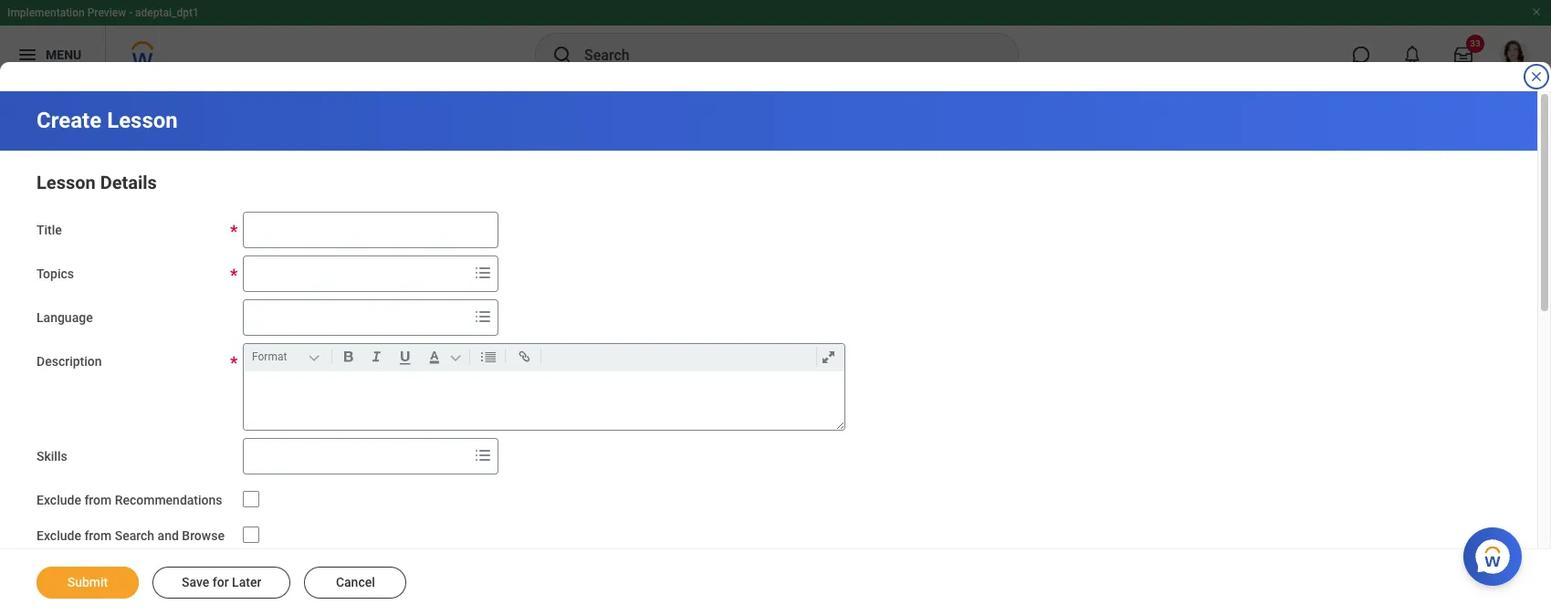 Task type: describe. For each thing, give the bounding box(es) containing it.
-
[[129, 6, 132, 19]]

language
[[37, 310, 93, 325]]

topics
[[37, 267, 74, 281]]

lesson details group
[[37, 168, 1501, 546]]

create lesson
[[37, 108, 178, 133]]

exclude for exclude from recommendations
[[37, 493, 81, 508]]

browse
[[182, 528, 225, 543]]

implementation
[[7, 6, 85, 19]]

profile logan mcneil element
[[1489, 35, 1540, 75]]

from for search
[[84, 528, 112, 543]]

exclude for exclude from search and browse
[[37, 528, 81, 543]]

close create lesson image
[[1529, 69, 1544, 84]]

Language field
[[244, 301, 468, 334]]

prompts image for topics
[[472, 262, 494, 284]]

description
[[37, 354, 102, 369]]

cancel button
[[304, 567, 407, 599]]

inbox large image
[[1454, 46, 1473, 64]]

recommendations
[[115, 493, 222, 508]]

implementation preview -   adeptai_dpt1 banner
[[0, 0, 1551, 84]]

implementation preview -   adeptai_dpt1
[[7, 6, 199, 19]]

and
[[158, 528, 179, 543]]

lesson inside group
[[37, 172, 96, 194]]

Title text field
[[243, 212, 498, 248]]

bulleted list image
[[477, 346, 501, 368]]

notifications large image
[[1403, 46, 1422, 64]]

italic image
[[364, 346, 389, 368]]

lesson details
[[37, 172, 157, 194]]

submit button
[[37, 567, 139, 599]]

cancel
[[336, 575, 375, 590]]

exclude from recommendations
[[37, 493, 222, 508]]

skills
[[37, 449, 67, 464]]

bold image
[[336, 346, 361, 368]]



Task type: locate. For each thing, give the bounding box(es) containing it.
lesson details button
[[37, 172, 157, 194]]

submit
[[67, 575, 108, 590]]

1 vertical spatial exclude
[[37, 528, 81, 543]]

1 exclude from the top
[[37, 493, 81, 508]]

format
[[252, 351, 287, 363]]

0 vertical spatial from
[[84, 493, 112, 508]]

2 prompts image from the top
[[472, 306, 494, 328]]

1 vertical spatial lesson
[[37, 172, 96, 194]]

1 prompts image from the top
[[472, 262, 494, 284]]

prompts image for language
[[472, 306, 494, 328]]

action bar region
[[0, 549, 1551, 615]]

title
[[37, 223, 62, 237]]

prompts image
[[472, 262, 494, 284], [472, 306, 494, 328]]

from for recommendations
[[84, 493, 112, 508]]

exclude up "submit"
[[37, 528, 81, 543]]

lesson up details
[[107, 108, 178, 133]]

Skills field
[[244, 440, 468, 473]]

underline image
[[393, 346, 418, 368]]

1 horizontal spatial lesson
[[107, 108, 178, 133]]

1 from from the top
[[84, 493, 112, 508]]

close environment banner image
[[1531, 6, 1542, 17]]

from left search
[[84, 528, 112, 543]]

details
[[100, 172, 157, 194]]

for
[[213, 575, 229, 590]]

save for later
[[182, 575, 261, 590]]

0 vertical spatial exclude
[[37, 493, 81, 508]]

link image
[[512, 346, 537, 368]]

preview
[[87, 6, 126, 19]]

search image
[[551, 44, 573, 66]]

exclude from search and browse
[[37, 528, 225, 543]]

from up exclude from search and browse at the left
[[84, 493, 112, 508]]

search
[[115, 528, 154, 543]]

Description text field
[[244, 372, 845, 430]]

lesson up title
[[37, 172, 96, 194]]

later
[[232, 575, 261, 590]]

from
[[84, 493, 112, 508], [84, 528, 112, 543]]

maximize image
[[816, 346, 841, 368]]

0 vertical spatial prompts image
[[472, 262, 494, 284]]

0 horizontal spatial lesson
[[37, 172, 96, 194]]

exclude down skills
[[37, 493, 81, 508]]

prompts image
[[472, 445, 494, 467]]

2 exclude from the top
[[37, 528, 81, 543]]

adeptai_dpt1
[[135, 6, 199, 19]]

format group
[[248, 344, 848, 372]]

exclude
[[37, 493, 81, 508], [37, 528, 81, 543]]

workday assistant region
[[1464, 520, 1529, 586]]

lesson
[[107, 108, 178, 133], [37, 172, 96, 194]]

Topics field
[[244, 257, 468, 290]]

format button
[[248, 347, 328, 367]]

2 from from the top
[[84, 528, 112, 543]]

create lesson main content
[[0, 91, 1551, 615]]

1 vertical spatial prompts image
[[472, 306, 494, 328]]

create
[[37, 108, 101, 133]]

1 vertical spatial from
[[84, 528, 112, 543]]

save
[[182, 575, 209, 590]]

create lesson dialog
[[0, 0, 1551, 615]]

save for later button
[[152, 567, 291, 599]]

0 vertical spatial lesson
[[107, 108, 178, 133]]



Task type: vqa. For each thing, say whether or not it's contained in the screenshot.
MAXIMIZE image
yes



